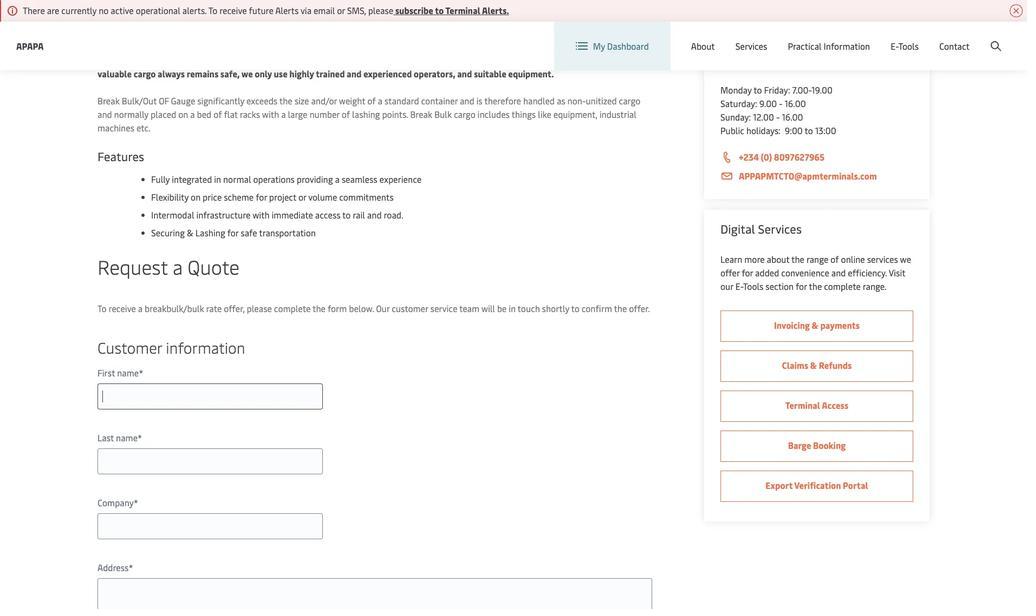 Task type: locate. For each thing, give the bounding box(es) containing it.
0 horizontal spatial please
[[247, 303, 272, 315]]

normal
[[223, 173, 251, 185]]

1 horizontal spatial in
[[509, 303, 516, 315]]

tools
[[898, 40, 919, 52], [743, 281, 763, 293]]

create
[[948, 32, 973, 44]]

of right 'range' at the right top
[[831, 254, 839, 265]]

apm
[[98, 54, 116, 66]]

1 horizontal spatial tools
[[898, 40, 919, 52]]

customer
[[720, 56, 772, 73], [98, 337, 162, 358]]

1 vertical spatial with
[[253, 209, 270, 221]]

bulk down container on the left of the page
[[434, 108, 452, 120]]

apapa up always
[[159, 54, 184, 66]]

2 horizontal spatial to
[[591, 54, 600, 66]]

your
[[432, 54, 450, 66], [630, 54, 648, 66]]

customer for customer information
[[98, 337, 162, 358]]

1 vertical spatial to
[[591, 54, 600, 66]]

1 vertical spatial gauge
[[171, 95, 195, 107]]

2 your from the left
[[630, 54, 648, 66]]

team left will
[[459, 303, 479, 315]]

learn more about the range of online services we offer for added convenience and efficiency. visit our e-tools section for the complete range.
[[720, 254, 911, 293]]

1 vertical spatial team
[[459, 303, 479, 315]]

1 horizontal spatial customer
[[720, 56, 772, 73]]

exceeds
[[246, 95, 277, 107]]

0 vertical spatial with
[[262, 108, 279, 120]]

tools down added
[[743, 281, 763, 293]]

0 horizontal spatial we
[[241, 68, 253, 80]]

alerts.
[[182, 4, 207, 16]]

the
[[279, 95, 292, 107], [791, 254, 804, 265], [809, 281, 822, 293], [313, 303, 326, 315], [614, 303, 627, 315]]

1 your from the left
[[432, 54, 450, 66]]

0 horizontal spatial complete
[[274, 303, 311, 315]]

0 vertical spatial we
[[241, 68, 253, 80]]

of left flat
[[214, 108, 222, 120]]

with down exceeds
[[262, 108, 279, 120]]

the left form
[[313, 303, 326, 315]]

1 vertical spatial cargo
[[619, 95, 640, 107]]

1 horizontal spatial terminal
[[785, 400, 820, 412]]

access
[[315, 209, 340, 221]]

2 vertical spatial or
[[298, 191, 306, 203]]

1 vertical spatial terminal
[[785, 400, 820, 412]]

1 horizontal spatial bulk
[[544, 54, 562, 66]]

the left size on the top
[[279, 95, 292, 107]]

and left is
[[460, 95, 474, 107]]

tools left login
[[898, 40, 919, 52]]

e- left login
[[891, 40, 898, 52]]

appapmtcto@apmterminals.com
[[739, 170, 877, 182]]

cargo up industrial
[[619, 95, 640, 107]]

1 horizontal spatial on
[[191, 191, 201, 203]]

cargo down terminals
[[134, 68, 156, 80]]

first
[[98, 367, 115, 379]]

with inside break bulk/out of gauge significantly exceeds the size and/or weight of a standard container and is therefore handled as non-unitized cargo and normally placed on a bed of flat racks with a large number of lashing points. break bulk cargo includes things like equipment, industrial machines etc.
[[262, 108, 279, 120]]

and down the online
[[831, 267, 846, 279]]

added
[[755, 267, 779, 279]]

your up operators, on the left top of the page
[[432, 54, 450, 66]]

login / create account
[[919, 32, 1006, 44]]

to right 9:00
[[805, 125, 813, 137]]

we inside apm terminals apapa has a specialist team and equipment ready to load and unload your out-of-gauge or break bulk cargo. to ensure your valuable cargo always remains safe, we only use highly trained and experienced operators, and suitable equipment.
[[241, 68, 253, 80]]

2 vertical spatial cargo
[[454, 108, 475, 120]]

0 vertical spatial cargo
[[134, 68, 156, 80]]

container
[[421, 95, 458, 107]]

on inside break bulk/out of gauge significantly exceeds the size and/or weight of a standard container and is therefore handled as non-unitized cargo and normally placed on a bed of flat racks with a large number of lashing points. break bulk cargo includes things like equipment, industrial machines etc.
[[178, 108, 188, 120]]

equipment.
[[508, 68, 554, 80]]

& for claims
[[810, 360, 817, 372]]

bulk
[[544, 54, 562, 66], [434, 108, 452, 120]]

invoicing & payments link
[[720, 311, 913, 342]]

information
[[824, 40, 870, 52]]

0 vertical spatial on
[[178, 108, 188, 120]]

with
[[262, 108, 279, 120], [253, 209, 270, 221]]

0 vertical spatial 16.00
[[785, 98, 806, 109]]

to left rail
[[342, 209, 351, 221]]

0 horizontal spatial tools
[[743, 281, 763, 293]]

cargo inside apm terminals apapa has a specialist team and equipment ready to load and unload your out-of-gauge or break bulk cargo. to ensure your valuable cargo always remains safe, we only use highly trained and experienced operators, and suitable equipment.
[[134, 68, 156, 80]]

dashboard
[[607, 40, 649, 52]]

receive left future
[[219, 4, 247, 16]]

invoicing
[[774, 320, 810, 332]]

we
[[241, 68, 253, 80], [900, 254, 911, 265]]

in right be
[[509, 303, 516, 315]]

Last name text field
[[98, 449, 323, 475]]

1 vertical spatial e-
[[735, 281, 743, 293]]

the inside break bulk/out of gauge significantly exceeds the size and/or weight of a standard container and is therefore handled as non-unitized cargo and normally placed on a bed of flat racks with a large number of lashing points. break bulk cargo includes things like equipment, industrial machines etc.
[[279, 95, 292, 107]]

out-
[[452, 54, 470, 66]]

0 vertical spatial in
[[214, 173, 221, 185]]

1 vertical spatial 16.00
[[782, 111, 803, 123]]

0 vertical spatial bulk
[[544, 54, 562, 66]]

customer up first name
[[98, 337, 162, 358]]

1 horizontal spatial cargo
[[454, 108, 475, 120]]

and down ready
[[347, 68, 362, 80]]

0 vertical spatial team
[[247, 54, 268, 66]]

a right 'has'
[[201, 54, 206, 66]]

your down dashboard
[[630, 54, 648, 66]]

weight
[[339, 95, 365, 107]]

& left lashing
[[187, 227, 193, 239]]

0 horizontal spatial in
[[214, 173, 221, 185]]

terminal
[[445, 4, 480, 16], [785, 400, 820, 412]]

a left bed
[[190, 108, 195, 120]]

and up experienced
[[386, 54, 401, 66]]

and right rail
[[367, 209, 382, 221]]

receive down request
[[109, 303, 136, 315]]

and down out-
[[457, 68, 472, 80]]

& inside invoicing & payments 'link'
[[812, 320, 818, 332]]

- right 12.00
[[776, 111, 780, 123]]

1 horizontal spatial please
[[368, 4, 393, 16]]

operational
[[136, 4, 180, 16]]

the down convenience
[[809, 281, 822, 293]]

experienced
[[363, 68, 412, 80]]

complete down the efficiency.
[[824, 281, 861, 293]]

or left sms,
[[337, 4, 345, 16]]

team up the only
[[247, 54, 268, 66]]

1 horizontal spatial we
[[900, 254, 911, 265]]

a
[[201, 54, 206, 66], [378, 95, 382, 107], [190, 108, 195, 120], [281, 108, 286, 120], [335, 173, 340, 185], [173, 254, 183, 280], [138, 303, 143, 315]]

to right "alerts."
[[208, 4, 217, 16]]

0 vertical spatial complete
[[824, 281, 861, 293]]

terminal left 'alerts.'
[[445, 4, 480, 16]]

in
[[214, 173, 221, 185], [509, 303, 516, 315]]

1 horizontal spatial complete
[[824, 281, 861, 293]]

break down container on the left of the page
[[410, 108, 432, 120]]

to right subscribe
[[435, 4, 444, 16]]

1 horizontal spatial or
[[337, 4, 345, 16]]

1 vertical spatial or
[[509, 54, 517, 66]]

commitments
[[339, 191, 394, 203]]

1 vertical spatial &
[[812, 320, 818, 332]]

industrial
[[599, 108, 636, 120]]

0 horizontal spatial on
[[178, 108, 188, 120]]

or inside apm terminals apapa has a specialist team and equipment ready to load and unload your out-of-gauge or break bulk cargo. to ensure your valuable cargo always remains safe, we only use highly trained and experienced operators, and suitable equipment.
[[509, 54, 517, 66]]

tools inside "learn more about the range of online services we offer for added convenience and efficiency. visit our e-tools section for the complete range."
[[743, 281, 763, 293]]

0 horizontal spatial customer
[[98, 337, 162, 358]]

terminal left access
[[785, 400, 820, 412]]

0 vertical spatial break
[[519, 54, 542, 66]]

please right sms,
[[368, 4, 393, 16]]

to
[[435, 4, 444, 16], [356, 54, 365, 66], [754, 84, 762, 96], [805, 125, 813, 137], [342, 209, 351, 221], [571, 303, 579, 315]]

& right invoicing
[[812, 320, 818, 332]]

are
[[47, 4, 59, 16]]

name right first
[[117, 367, 139, 379]]

1 vertical spatial on
[[191, 191, 201, 203]]

to
[[208, 4, 217, 16], [591, 54, 600, 66], [98, 303, 106, 315]]

2 horizontal spatial or
[[509, 54, 517, 66]]

0 vertical spatial services
[[735, 40, 767, 52]]

gauge inside apm terminals apapa has a specialist team and equipment ready to load and unload your out-of-gauge or break bulk cargo. to ensure your valuable cargo always remains safe, we only use highly trained and experienced operators, and suitable equipment.
[[482, 54, 507, 66]]

company
[[98, 497, 134, 509]]

1 vertical spatial customer
[[98, 337, 162, 358]]

1 horizontal spatial apapa
[[159, 54, 184, 66]]

0 horizontal spatial your
[[432, 54, 450, 66]]

2 horizontal spatial break
[[519, 54, 542, 66]]

with down the flexibility on price scheme for project or volume commitments
[[253, 209, 270, 221]]

a up the lashing
[[378, 95, 382, 107]]

providing
[[297, 173, 333, 185]]

0 horizontal spatial bulk
[[434, 108, 452, 120]]

global menu button
[[794, 21, 878, 54]]

portal
[[843, 480, 868, 492]]

e- right our
[[735, 281, 743, 293]]

to inside apm terminals apapa has a specialist team and equipment ready to load and unload your out-of-gauge or break bulk cargo. to ensure your valuable cargo always remains safe, we only use highly trained and experienced operators, and suitable equipment.
[[591, 54, 600, 66]]

operations
[[253, 173, 295, 185]]

1 vertical spatial break
[[98, 95, 120, 107]]

0 horizontal spatial apapa
[[16, 40, 44, 52]]

and/or
[[311, 95, 337, 107]]

my
[[593, 40, 605, 52]]

intermodal
[[151, 209, 194, 221]]

on left price
[[191, 191, 201, 203]]

a left breakbulk/bulk at the left
[[138, 303, 143, 315]]

1 vertical spatial bulk
[[434, 108, 452, 120]]

1 horizontal spatial your
[[630, 54, 648, 66]]

login / create account link
[[899, 22, 1006, 54]]

to right shortly
[[571, 303, 579, 315]]

of
[[367, 95, 376, 107], [214, 108, 222, 120], [342, 108, 350, 120], [831, 254, 839, 265]]

ready
[[332, 54, 354, 66]]

0 horizontal spatial to
[[98, 303, 106, 315]]

1 vertical spatial we
[[900, 254, 911, 265]]

sunday:
[[720, 111, 751, 123]]

we left the only
[[241, 68, 253, 80]]

2 vertical spatial &
[[810, 360, 817, 372]]

break up equipment. on the top
[[519, 54, 542, 66]]

1 vertical spatial tools
[[743, 281, 763, 293]]

bulk inside apm terminals apapa has a specialist team and equipment ready to load and unload your out-of-gauge or break bulk cargo. to ensure your valuable cargo always remains safe, we only use highly trained and experienced operators, and suitable equipment.
[[544, 54, 562, 66]]

receive
[[219, 4, 247, 16], [109, 303, 136, 315]]

1 horizontal spatial gauge
[[482, 54, 507, 66]]

close alert image
[[1010, 4, 1023, 17]]

7.00-
[[792, 84, 812, 96]]

there are currently no active operational alerts. to receive future alerts via email or sms, please subscribe to terminal alerts.
[[23, 4, 509, 16]]

2 horizontal spatial cargo
[[619, 95, 640, 107]]

19.00
[[812, 84, 833, 96]]

services
[[735, 40, 767, 52], [758, 221, 802, 237]]

0 vertical spatial tools
[[898, 40, 919, 52]]

e- inside "learn more about the range of online services we offer for added convenience and efficiency. visit our e-tools section for the complete range."
[[735, 281, 743, 293]]

to down request
[[98, 303, 106, 315]]

0 vertical spatial apapa
[[16, 40, 44, 52]]

suitable
[[474, 68, 506, 80]]

of-
[[470, 54, 482, 66]]

break up the normally
[[98, 95, 120, 107]]

claims & refunds
[[782, 360, 852, 372]]

16.00 up 9:00
[[782, 111, 803, 123]]

integrated
[[172, 173, 212, 185]]

there
[[23, 4, 45, 16]]

switch
[[722, 31, 748, 43]]

cargo down container on the left of the page
[[454, 108, 475, 120]]

1 horizontal spatial break
[[410, 108, 432, 120]]

1 horizontal spatial team
[[459, 303, 479, 315]]

practical information button
[[788, 22, 870, 70]]

a inside apm terminals apapa has a specialist team and equipment ready to load and unload your out-of-gauge or break bulk cargo. to ensure your valuable cargo always remains safe, we only use highly trained and experienced operators, and suitable equipment.
[[201, 54, 206, 66]]

gauge right the of
[[171, 95, 195, 107]]

0 vertical spatial terminal
[[445, 4, 480, 16]]

0 vertical spatial receive
[[219, 4, 247, 16]]

is
[[476, 95, 482, 107]]

1 horizontal spatial e-
[[891, 40, 898, 52]]

to down my
[[591, 54, 600, 66]]

0 vertical spatial to
[[208, 4, 217, 16]]

- right 9.00
[[779, 98, 783, 109]]

securing & lashing for safe transportation
[[151, 227, 316, 239]]

no
[[99, 4, 109, 16]]

1 vertical spatial in
[[509, 303, 516, 315]]

apapa
[[16, 40, 44, 52], [159, 54, 184, 66]]

complete left form
[[274, 303, 311, 315]]

to left load
[[356, 54, 365, 66]]

a left seamless
[[335, 173, 340, 185]]

or right project
[[298, 191, 306, 203]]

customer down switch location button on the top of the page
[[720, 56, 772, 73]]

name
[[117, 367, 139, 379], [116, 432, 138, 444]]

on right placed
[[178, 108, 188, 120]]

& right claims
[[810, 360, 817, 372]]

1 vertical spatial services
[[758, 221, 802, 237]]

0 horizontal spatial cargo
[[134, 68, 156, 80]]

0 horizontal spatial team
[[247, 54, 268, 66]]

in up price
[[214, 173, 221, 185]]

0 vertical spatial name
[[117, 367, 139, 379]]

e-
[[891, 40, 898, 52], [735, 281, 743, 293]]

name right last at left bottom
[[116, 432, 138, 444]]

efficiency.
[[848, 267, 887, 279]]

1 vertical spatial -
[[776, 111, 780, 123]]

name for last name
[[116, 432, 138, 444]]

2 vertical spatial break
[[410, 108, 432, 120]]

0 horizontal spatial gauge
[[171, 95, 195, 107]]

apapa down there
[[16, 40, 44, 52]]

sms,
[[347, 4, 366, 16]]

+234
[[739, 151, 759, 163]]

0 horizontal spatial e-
[[735, 281, 743, 293]]

terminal access link
[[720, 391, 913, 423]]

tools inside popup button
[[898, 40, 919, 52]]

0 vertical spatial gauge
[[482, 54, 507, 66]]

practical
[[788, 40, 822, 52]]

to inside apm terminals apapa has a specialist team and equipment ready to load and unload your out-of-gauge or break bulk cargo. to ensure your valuable cargo always remains safe, we only use highly trained and experienced operators, and suitable equipment.
[[356, 54, 365, 66]]

0 vertical spatial customer
[[720, 56, 772, 73]]

1 vertical spatial complete
[[274, 303, 311, 315]]

we up visit
[[900, 254, 911, 265]]

0 vertical spatial &
[[187, 227, 193, 239]]

please right offer,
[[247, 303, 272, 315]]

volume
[[308, 191, 337, 203]]

practical information
[[788, 40, 870, 52]]

team inside apm terminals apapa has a specialist team and equipment ready to load and unload your out-of-gauge or break bulk cargo. to ensure your valuable cargo always remains safe, we only use highly trained and experienced operators, and suitable equipment.
[[247, 54, 268, 66]]

for down more
[[742, 267, 753, 279]]

16.00 down 7.00- on the top right of page
[[785, 98, 806, 109]]

complete inside "learn more about the range of online services we offer for added convenience and efficiency. visit our e-tools section for the complete range."
[[824, 281, 861, 293]]

& inside claims & refunds link
[[810, 360, 817, 372]]

bulk left cargo.
[[544, 54, 562, 66]]

1 vertical spatial name
[[116, 432, 138, 444]]

contact
[[939, 40, 970, 52]]

subscribe
[[395, 4, 433, 16]]

or up equipment. on the top
[[509, 54, 517, 66]]

of down weight
[[342, 108, 350, 120]]

large
[[288, 108, 307, 120]]

0 vertical spatial e-
[[891, 40, 898, 52]]

1 vertical spatial apapa
[[159, 54, 184, 66]]

1 vertical spatial receive
[[109, 303, 136, 315]]

my dashboard button
[[576, 22, 649, 70]]

public
[[720, 125, 744, 137]]

gauge up suitable
[[482, 54, 507, 66]]



Task type: describe. For each thing, give the bounding box(es) containing it.
securing
[[151, 227, 185, 239]]

more
[[744, 254, 765, 265]]

1 horizontal spatial to
[[208, 4, 217, 16]]

scheme
[[224, 191, 254, 203]]

safe
[[241, 227, 257, 239]]

e-tools button
[[891, 22, 919, 70]]

flexibility
[[151, 191, 189, 203]]

2 vertical spatial to
[[98, 303, 106, 315]]

e- inside e-tools popup button
[[891, 40, 898, 52]]

racks
[[240, 108, 260, 120]]

export verification portal link
[[720, 471, 913, 503]]

& for securing
[[187, 227, 193, 239]]

alerts
[[275, 4, 299, 16]]

points.
[[382, 108, 408, 120]]

& for invoicing
[[812, 320, 818, 332]]

handled
[[523, 95, 555, 107]]

terminals
[[118, 54, 157, 66]]

for down convenience
[[796, 281, 807, 293]]

+234 (0) 8097627965
[[739, 151, 825, 163]]

infrastructure
[[196, 209, 251, 221]]

unload
[[403, 54, 430, 66]]

range
[[807, 254, 828, 265]]

will
[[481, 303, 495, 315]]

0 horizontal spatial break
[[98, 95, 120, 107]]

invoicing & payments
[[774, 320, 860, 332]]

about
[[691, 40, 715, 52]]

the left "offer."
[[614, 303, 627, 315]]

for left project
[[256, 191, 267, 203]]

(0)
[[761, 151, 772, 163]]

specialist
[[208, 54, 246, 66]]

number
[[310, 108, 340, 120]]

break bulk/out of gauge significantly exceeds the size and/or weight of a standard container and is therefore handled as non-unitized cargo and normally placed on a bed of flat racks with a large number of lashing points. break bulk cargo includes things like equipment, industrial machines etc.
[[98, 95, 640, 134]]

apm terminals apapa has a specialist team and equipment ready to load and unload your out-of-gauge or break bulk cargo. to ensure your valuable cargo always remains safe, we only use highly trained and experienced operators, and suitable equipment.
[[98, 54, 648, 80]]

shortly
[[542, 303, 569, 315]]

access
[[822, 400, 848, 412]]

of
[[159, 95, 169, 107]]

operators,
[[414, 68, 455, 80]]

like
[[538, 108, 551, 120]]

appapmtcto@apmterminals.com link
[[720, 170, 913, 183]]

barge booking link
[[720, 431, 913, 463]]

offer.
[[629, 303, 650, 315]]

gauge inside break bulk/out of gauge significantly exceeds the size and/or weight of a standard container and is therefore handled as non-unitized cargo and normally placed on a bed of flat racks with a large number of lashing points. break bulk cargo includes things like equipment, industrial machines etc.
[[171, 95, 195, 107]]

things
[[512, 108, 536, 120]]

price
[[203, 191, 222, 203]]

project
[[269, 191, 296, 203]]

and inside "learn more about the range of online services we offer for added convenience and efficiency. visit our e-tools section for the complete range."
[[831, 267, 846, 279]]

the up convenience
[[791, 254, 804, 265]]

1 horizontal spatial receive
[[219, 4, 247, 16]]

to up 9.00
[[754, 84, 762, 96]]

only
[[255, 68, 272, 80]]

section
[[766, 281, 794, 293]]

claims & refunds link
[[720, 351, 913, 382]]

terminal access
[[785, 400, 848, 412]]

via
[[301, 4, 311, 16]]

we inside "learn more about the range of online services we offer for added convenience and efficiency. visit our e-tools section for the complete range."
[[900, 254, 911, 265]]

monday
[[720, 84, 752, 96]]

and up use
[[270, 54, 285, 66]]

safe,
[[220, 68, 240, 80]]

a left large
[[281, 108, 286, 120]]

First name text field
[[98, 384, 323, 410]]

customer
[[392, 303, 428, 315]]

Company text field
[[98, 514, 323, 540]]

/
[[942, 32, 945, 44]]

last
[[98, 432, 114, 444]]

barge booking
[[788, 440, 846, 452]]

future
[[249, 4, 273, 16]]

refunds
[[819, 360, 852, 372]]

fully
[[151, 173, 170, 185]]

offer,
[[224, 303, 245, 315]]

our
[[720, 281, 733, 293]]

0 horizontal spatial terminal
[[445, 4, 480, 16]]

digital services
[[720, 221, 802, 237]]

for left safe
[[227, 227, 239, 239]]

0 vertical spatial please
[[368, 4, 393, 16]]

0 vertical spatial or
[[337, 4, 345, 16]]

a down securing
[[173, 254, 183, 280]]

breakbulk/bulk
[[145, 303, 204, 315]]

customer for customer service
[[720, 56, 772, 73]]

account
[[974, 32, 1006, 44]]

0 horizontal spatial or
[[298, 191, 306, 203]]

name for first name
[[117, 367, 139, 379]]

export verification portal
[[766, 480, 868, 492]]

equipment,
[[553, 108, 597, 120]]

booking
[[813, 440, 846, 452]]

email
[[314, 4, 335, 16]]

of up the lashing
[[367, 95, 376, 107]]

intermodal infrastructure with immediate access to rail and road.
[[151, 209, 403, 221]]

range.
[[863, 281, 887, 293]]

global menu
[[818, 32, 867, 44]]

1 vertical spatial please
[[247, 303, 272, 315]]

0 vertical spatial -
[[779, 98, 783, 109]]

break inside apm terminals apapa has a specialist team and equipment ready to load and unload your out-of-gauge or break bulk cargo. to ensure your valuable cargo always remains safe, we only use highly trained and experienced operators, and suitable equipment.
[[519, 54, 542, 66]]

load
[[366, 54, 384, 66]]

and up machines
[[98, 108, 112, 120]]

below.
[[349, 303, 374, 315]]

bulk inside break bulk/out of gauge significantly exceeds the size and/or weight of a standard container and is therefore handled as non-unitized cargo and normally placed on a bed of flat racks with a large number of lashing points. break bulk cargo includes things like equipment, industrial machines etc.
[[434, 108, 452, 120]]

be
[[497, 303, 507, 315]]

claims
[[782, 360, 808, 372]]

0 horizontal spatial receive
[[109, 303, 136, 315]]

offer
[[720, 267, 740, 279]]

apapa inside apm terminals apapa has a specialist team and equipment ready to load and unload your out-of-gauge or break bulk cargo. to ensure your valuable cargo always remains safe, we only use highly trained and experienced operators, and suitable equipment.
[[159, 54, 184, 66]]

quote
[[188, 254, 240, 280]]

digital
[[720, 221, 755, 237]]

therefore
[[484, 95, 521, 107]]

saturday:
[[720, 98, 757, 109]]

13:00
[[815, 125, 836, 137]]

9.00
[[759, 98, 777, 109]]

switch location button
[[705, 31, 783, 43]]

significantly
[[197, 95, 244, 107]]

bed
[[197, 108, 211, 120]]

placed
[[151, 108, 176, 120]]

customer information
[[98, 337, 245, 358]]

of inside "learn more about the range of online services we offer for added convenience and efficiency. visit our e-tools section for the complete range."
[[831, 254, 839, 265]]

normally
[[114, 108, 148, 120]]

valuable
[[98, 68, 132, 80]]

service
[[430, 303, 457, 315]]



Task type: vqa. For each thing, say whether or not it's contained in the screenshot.
select
no



